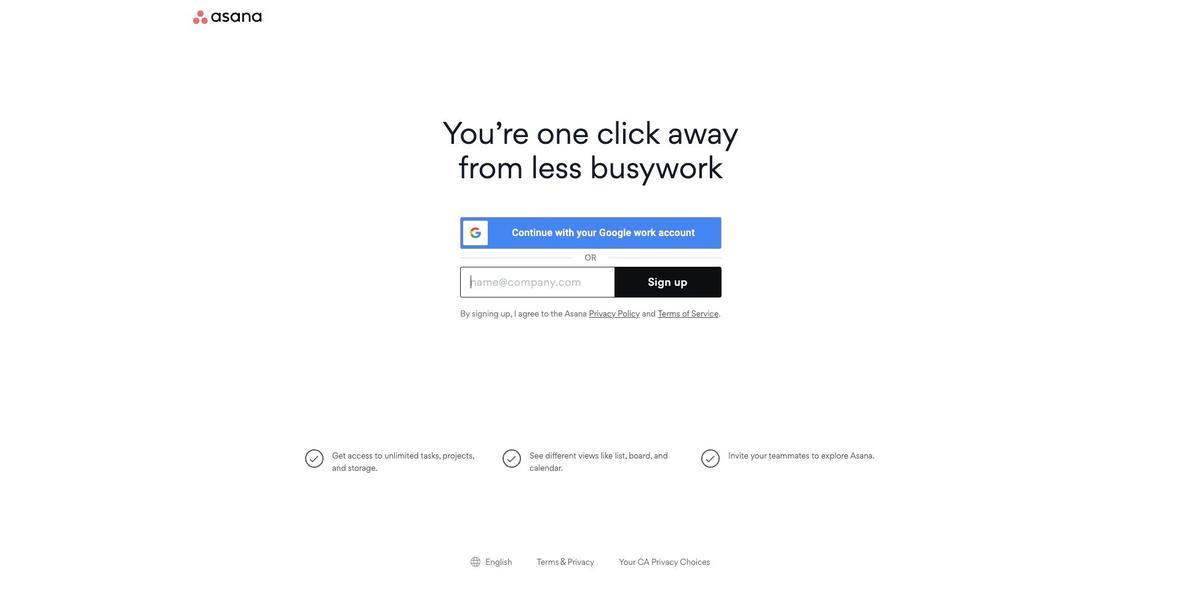 Task type: locate. For each thing, give the bounding box(es) containing it.
google logo image
[[470, 227, 481, 239]]

name@company.com email field
[[460, 267, 615, 298]]



Task type: vqa. For each thing, say whether or not it's contained in the screenshot.
NAME@COMPANY.COM 'EMAIL FIELD'
yes



